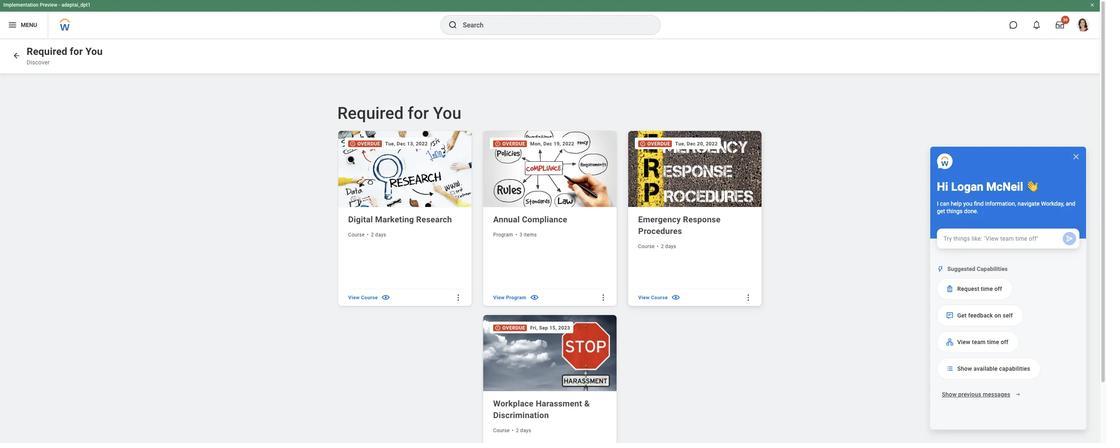 Task type: locate. For each thing, give the bounding box(es) containing it.
adeptai_dpt1
[[62, 2, 91, 8]]

2 down discrimination
[[516, 428, 519, 433]]

visible image for research
[[381, 293, 391, 302]]

view team time off
[[958, 339, 1009, 345]]

exclamation circle image
[[350, 141, 356, 147], [495, 141, 501, 147], [640, 141, 646, 147], [495, 325, 501, 331]]

things
[[947, 208, 963, 215]]

tue, left the 20,
[[675, 141, 686, 147]]

time right request at right bottom
[[981, 285, 993, 292]]

digital marketing research link
[[348, 214, 463, 225]]

for inside required for you discover
[[70, 46, 83, 57]]

0 vertical spatial off
[[995, 285, 1002, 292]]

2 tue, from the left
[[675, 141, 686, 147]]

program left visible icon
[[506, 295, 526, 300]]

off right team
[[1001, 339, 1009, 345]]

hi
[[937, 180, 948, 194]]

20,
[[697, 141, 705, 147]]

request time off
[[958, 285, 1002, 292]]

off inside button
[[1001, 339, 1009, 345]]

exclamation circle image for emergency response procedures
[[640, 141, 646, 147]]

sep
[[539, 325, 548, 331]]

for
[[70, 46, 83, 57], [408, 103, 429, 123]]

1 vertical spatial for
[[408, 103, 429, 123]]

0 horizontal spatial 2 days
[[371, 232, 386, 238]]

done.
[[964, 208, 979, 215]]

0 horizontal spatial 2
[[371, 232, 374, 238]]

required inside required for you discover
[[27, 46, 67, 57]]

time right team
[[987, 339, 999, 345]]

2 down the digital
[[371, 232, 374, 238]]

2 vertical spatial 2 days
[[516, 428, 531, 433]]

days down marketing
[[375, 232, 386, 238]]

overdue for digital
[[357, 141, 380, 147]]

mcneil
[[987, 180, 1023, 194]]

1 horizontal spatial for
[[408, 103, 429, 123]]

0 horizontal spatial you
[[85, 46, 103, 57]]

1 horizontal spatial dec
[[543, 141, 552, 147]]

1 vertical spatial required
[[337, 103, 404, 123]]

2 days down procedures in the right of the page
[[661, 243, 676, 249]]

1 horizontal spatial 2
[[516, 428, 519, 433]]

overdue for annual
[[502, 141, 525, 147]]

dec left the 20,
[[687, 141, 696, 147]]

2 down procedures in the right of the page
[[661, 243, 664, 249]]

available
[[974, 365, 998, 372]]

1 horizontal spatial you
[[433, 103, 461, 123]]

1 vertical spatial off
[[1001, 339, 1009, 345]]

0 horizontal spatial dec
[[397, 141, 406, 147]]

0 vertical spatial for
[[70, 46, 83, 57]]

19,
[[554, 141, 561, 147]]

2 days for emergency
[[661, 243, 676, 249]]

0 vertical spatial you
[[85, 46, 103, 57]]

show right prompts icon
[[958, 365, 972, 372]]

0 vertical spatial days
[[375, 232, 386, 238]]

1 horizontal spatial 2 days
[[516, 428, 531, 433]]

you for required for you
[[433, 103, 461, 123]]

1 horizontal spatial 2022
[[562, 141, 574, 147]]

2 for emergency
[[661, 243, 664, 249]]

2 dec from the left
[[543, 141, 552, 147]]

logan
[[951, 180, 984, 194]]

dec left 19,
[[543, 141, 552, 147]]

view inside button
[[958, 339, 971, 345]]

dec left 13, on the top of page
[[397, 141, 406, 147]]

view for emergency response procedures
[[638, 295, 650, 300]]

-
[[59, 2, 60, 8]]

overdue left mon,
[[502, 141, 525, 147]]

&
[[584, 398, 590, 408]]

activity stream image
[[946, 311, 954, 319]]

overdue left tue, dec 13, 2022
[[357, 141, 380, 147]]

3 items
[[520, 232, 537, 238]]

research
[[416, 214, 452, 224]]

1 vertical spatial 2
[[661, 243, 664, 249]]

information,
[[985, 200, 1016, 207]]

1 vertical spatial days
[[665, 243, 676, 249]]

0 horizontal spatial tue,
[[385, 141, 395, 147]]

annual compliance
[[493, 214, 567, 224]]

1 horizontal spatial show
[[958, 365, 972, 372]]

3 dec from the left
[[687, 141, 696, 147]]

tue, for response
[[675, 141, 686, 147]]

1 dec from the left
[[397, 141, 406, 147]]

1 2022 from the left
[[416, 141, 428, 147]]

0 horizontal spatial related actions vertical image
[[454, 293, 463, 302]]

days down discrimination
[[520, 428, 531, 433]]

feedback
[[968, 312, 993, 319]]

1 tue, from the left
[[385, 141, 395, 147]]

show for show previous messages
[[942, 391, 957, 398]]

0 vertical spatial 2
[[371, 232, 374, 238]]

3 2022 from the left
[[706, 141, 718, 147]]

implementation preview -   adeptai_dpt1
[[3, 2, 91, 8]]

search image
[[448, 20, 458, 30]]

1 horizontal spatial days
[[520, 428, 531, 433]]

menu button
[[0, 12, 48, 38]]

mon, dec 19, 2022
[[530, 141, 574, 147]]

show for show available capabilities
[[958, 365, 972, 372]]

2 related actions vertical image from the left
[[599, 293, 608, 302]]

1 visible image from the left
[[381, 293, 391, 302]]

👋
[[1026, 180, 1038, 194]]

x image
[[1072, 153, 1081, 161]]

request
[[958, 285, 980, 292]]

course for emergency response procedures
[[638, 243, 655, 249]]

program down annual
[[493, 232, 513, 238]]

2022 right the 20,
[[706, 141, 718, 147]]

1 horizontal spatial tue,
[[675, 141, 686, 147]]

workday,
[[1041, 200, 1065, 207]]

1 vertical spatial 2 days
[[661, 243, 676, 249]]

help
[[951, 200, 962, 207]]

2 for digital
[[371, 232, 374, 238]]

days down procedures in the right of the page
[[665, 243, 676, 249]]

discover
[[27, 59, 50, 66]]

2 days down discrimination
[[516, 428, 531, 433]]

related actions vertical image for digital marketing research
[[454, 293, 463, 302]]

messages
[[983, 391, 1011, 398]]

view course
[[348, 295, 378, 300], [638, 295, 668, 300]]

2022 right 19,
[[562, 141, 574, 147]]

on
[[995, 312, 1001, 319]]

days
[[375, 232, 386, 238], [665, 243, 676, 249], [520, 428, 531, 433]]

1 vertical spatial time
[[987, 339, 999, 345]]

tue, dec 13, 2022
[[385, 141, 428, 147]]

course for digital marketing research
[[348, 232, 365, 238]]

1 vertical spatial you
[[433, 103, 461, 123]]

related actions vertical image for annual compliance
[[599, 293, 608, 302]]

1 horizontal spatial related actions vertical image
[[599, 293, 608, 302]]

annual compliance image
[[483, 131, 618, 207]]

1 horizontal spatial visible image
[[671, 293, 681, 302]]

2 horizontal spatial dec
[[687, 141, 696, 147]]

0 horizontal spatial visible image
[[381, 293, 391, 302]]

overdue
[[357, 141, 380, 147], [502, 141, 525, 147], [647, 141, 670, 147], [502, 325, 525, 331]]

2 horizontal spatial 2022
[[706, 141, 718, 147]]

1 horizontal spatial view course
[[638, 295, 668, 300]]

1 horizontal spatial required
[[337, 103, 404, 123]]

0 horizontal spatial view course
[[348, 295, 378, 300]]

0 horizontal spatial required
[[27, 46, 67, 57]]

show previous messages button
[[937, 386, 1026, 403]]

view team image
[[946, 338, 954, 346]]

overdue left fri,
[[502, 325, 525, 331]]

2
[[371, 232, 374, 238], [661, 243, 664, 249], [516, 428, 519, 433]]

2 vertical spatial 2
[[516, 428, 519, 433]]

off
[[995, 285, 1002, 292], [1001, 339, 1009, 345]]

30
[[1063, 17, 1068, 22]]

tue, for marketing
[[385, 141, 395, 147]]

1 vertical spatial show
[[942, 391, 957, 398]]

you
[[85, 46, 103, 57], [433, 103, 461, 123]]

course for workplace harassment & discrimination
[[493, 428, 510, 433]]

find
[[974, 200, 984, 207]]

tue, left 13, on the top of page
[[385, 141, 395, 147]]

required
[[27, 46, 67, 57], [337, 103, 404, 123]]

1 view course from the left
[[348, 295, 378, 300]]

request time off button
[[937, 278, 1013, 300]]

2022 right 13, on the top of page
[[416, 141, 428, 147]]

30 button
[[1051, 16, 1070, 34]]

1 related actions vertical image from the left
[[454, 293, 463, 302]]

0 vertical spatial required
[[27, 46, 67, 57]]

2 days down marketing
[[371, 232, 386, 238]]

show left previous
[[942, 391, 957, 398]]

0 vertical spatial show
[[958, 365, 972, 372]]

workplace
[[493, 398, 534, 408]]

visible image
[[381, 293, 391, 302], [671, 293, 681, 302]]

send image
[[1066, 234, 1074, 243]]

2 days
[[371, 232, 386, 238], [661, 243, 676, 249], [516, 428, 531, 433]]

view
[[348, 295, 360, 300], [493, 295, 505, 300], [638, 295, 650, 300], [958, 339, 971, 345]]

2 view course from the left
[[638, 295, 668, 300]]

dec
[[397, 141, 406, 147], [543, 141, 552, 147], [687, 141, 696, 147]]

overdue left tue, dec 20, 2022
[[647, 141, 670, 147]]

you inside required for you discover
[[85, 46, 103, 57]]

0 horizontal spatial 2022
[[416, 141, 428, 147]]

annual compliance link
[[493, 214, 608, 225]]

2 horizontal spatial 2
[[661, 243, 664, 249]]

2 for workplace
[[516, 428, 519, 433]]

justify image
[[7, 20, 17, 30]]

0 vertical spatial time
[[981, 285, 993, 292]]

0 vertical spatial 2 days
[[371, 232, 386, 238]]

0 horizontal spatial days
[[375, 232, 386, 238]]

3
[[520, 232, 522, 238]]

program
[[493, 232, 513, 238], [506, 295, 526, 300]]

visible image for procedures
[[671, 293, 681, 302]]

related actions vertical image
[[454, 293, 463, 302], [599, 293, 608, 302]]

digital
[[348, 214, 373, 224]]

1 vertical spatial program
[[506, 295, 526, 300]]

2 horizontal spatial days
[[665, 243, 676, 249]]

2 visible image from the left
[[671, 293, 681, 302]]

2 horizontal spatial 2 days
[[661, 243, 676, 249]]

0 horizontal spatial show
[[942, 391, 957, 398]]

2 vertical spatial days
[[520, 428, 531, 433]]

off down "capabilities"
[[995, 285, 1002, 292]]

show
[[958, 365, 972, 372], [942, 391, 957, 398]]

course
[[348, 232, 365, 238], [638, 243, 655, 249], [361, 295, 378, 300], [651, 295, 668, 300], [493, 428, 510, 433]]

self
[[1003, 312, 1013, 319]]

0 horizontal spatial for
[[70, 46, 83, 57]]

dec for compliance
[[543, 141, 552, 147]]

can
[[940, 200, 950, 207]]

view for annual compliance
[[493, 295, 505, 300]]

view course for emergency response procedures
[[638, 295, 668, 300]]

2022
[[416, 141, 428, 147], [562, 141, 574, 147], [706, 141, 718, 147]]

2 2022 from the left
[[562, 141, 574, 147]]



Task type: describe. For each thing, give the bounding box(es) containing it.
required for you
[[337, 103, 461, 123]]

get feedback on self button
[[937, 305, 1024, 326]]

workplace harassment & discrimination
[[493, 398, 590, 420]]

exclamation circle image for workplace harassment & discrimination
[[495, 325, 501, 331]]

workplace harassment & discrimination link
[[493, 398, 608, 421]]

emergency response procedures link
[[638, 214, 753, 237]]

view for digital marketing research
[[348, 295, 360, 300]]

days for workplace
[[520, 428, 531, 433]]

arrow right small image
[[1014, 390, 1022, 398]]

required for you discover
[[27, 46, 103, 66]]

discrimination
[[493, 410, 549, 420]]

get
[[937, 208, 945, 215]]

visible image
[[530, 293, 539, 302]]

compliance
[[522, 214, 567, 224]]

close environment banner image
[[1090, 2, 1095, 7]]

harassment
[[536, 398, 582, 408]]

time inside button
[[987, 339, 999, 345]]

digital marketing research
[[348, 214, 452, 224]]

get feedback on self
[[958, 312, 1013, 319]]

workplace harassment & discrimination image
[[483, 315, 618, 391]]

marketing
[[375, 214, 414, 224]]

profile logan mcneil image
[[1077, 18, 1090, 33]]

you
[[963, 200, 973, 207]]

items
[[524, 232, 537, 238]]

procedures
[[638, 226, 682, 236]]

dec for marketing
[[397, 141, 406, 147]]

days for emergency
[[665, 243, 676, 249]]

and
[[1066, 200, 1076, 207]]

Try things like: "View team time off" text field
[[939, 230, 1058, 247]]

show previous messages
[[942, 391, 1011, 398]]

task timeoff image
[[946, 285, 954, 293]]

capabilities
[[977, 266, 1008, 272]]

annual
[[493, 214, 520, 224]]

for for required for you
[[408, 103, 429, 123]]

Search Workday  search field
[[463, 16, 643, 34]]

required for required for you
[[337, 103, 404, 123]]

required for required for you discover
[[27, 46, 67, 57]]

exclamation circle image for annual compliance
[[495, 141, 501, 147]]

show available capabilities
[[958, 365, 1030, 372]]

overdue for emergency
[[647, 141, 670, 147]]

15,
[[550, 325, 557, 331]]

view team time off button
[[937, 331, 1019, 353]]

tue, dec 20, 2022
[[675, 141, 718, 147]]

for for required for you discover
[[70, 46, 83, 57]]

menu
[[21, 21, 37, 28]]

menu banner
[[0, 0, 1100, 38]]

view program
[[493, 295, 526, 300]]

emergency response procedures image
[[628, 131, 763, 207]]

show available capabilities button
[[937, 358, 1041, 379]]

response
[[683, 214, 721, 224]]

view course for digital marketing research
[[348, 295, 378, 300]]

suggested
[[948, 266, 976, 272]]

2022 for marketing
[[416, 141, 428, 147]]

2 days for digital
[[371, 232, 386, 238]]

i can help you find information, navigate workday, and get things done.
[[937, 200, 1076, 215]]

off inside "button"
[[995, 285, 1002, 292]]

emergency
[[638, 214, 681, 224]]

fri, sep 15, 2023
[[530, 325, 570, 331]]

i
[[937, 200, 939, 207]]

previous
[[958, 391, 982, 398]]

digital marketing research image
[[338, 131, 473, 207]]

get
[[958, 312, 967, 319]]

related actions vertical image
[[744, 293, 753, 302]]

fri,
[[530, 325, 538, 331]]

2023
[[558, 325, 570, 331]]

hi logan mcneil 👋
[[937, 180, 1038, 194]]

notifications large image
[[1033, 21, 1041, 29]]

team
[[972, 339, 986, 345]]

2022 for compliance
[[562, 141, 574, 147]]

time inside "button"
[[981, 285, 993, 292]]

arrow left image
[[12, 52, 21, 60]]

overdue for workplace
[[502, 325, 525, 331]]

navigate
[[1018, 200, 1040, 207]]

prompts image
[[946, 364, 954, 373]]

exclamation circle image for digital marketing research
[[350, 141, 356, 147]]

mon,
[[530, 141, 542, 147]]

dec for response
[[687, 141, 696, 147]]

days for digital
[[375, 232, 386, 238]]

emergency response procedures
[[638, 214, 721, 236]]

preview
[[40, 2, 57, 8]]

2022 for response
[[706, 141, 718, 147]]

bolt image
[[937, 266, 944, 273]]

suggested capabilities
[[948, 266, 1008, 272]]

capabilities
[[999, 365, 1030, 372]]

implementation
[[3, 2, 39, 8]]

0 vertical spatial program
[[493, 232, 513, 238]]

2 days for workplace
[[516, 428, 531, 433]]

you for required for you discover
[[85, 46, 103, 57]]

inbox large image
[[1056, 21, 1064, 29]]

13,
[[407, 141, 414, 147]]



Task type: vqa. For each thing, say whether or not it's contained in the screenshot.
the My
no



